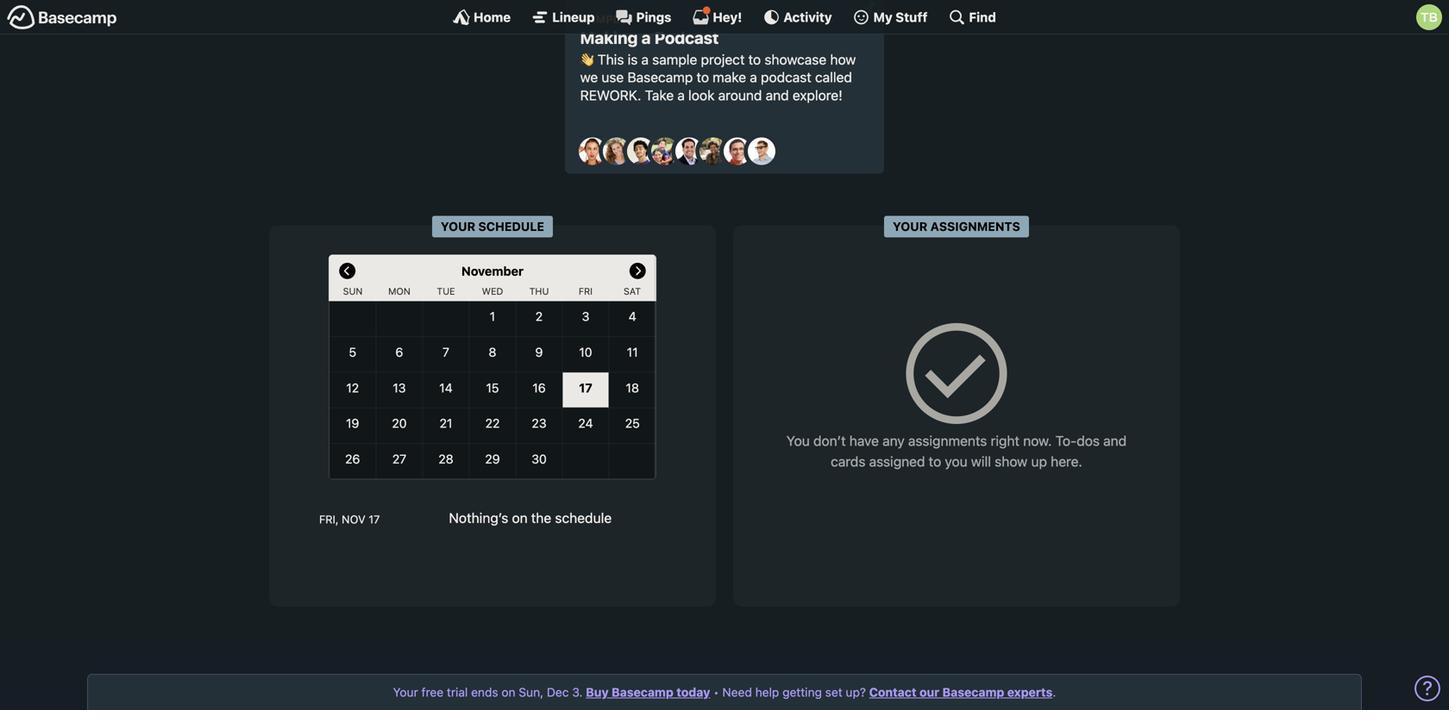 Task type: locate. For each thing, give the bounding box(es) containing it.
1 vertical spatial and
[[1104, 433, 1127, 450]]

project
[[701, 51, 745, 68]]

explore!
[[793, 87, 843, 103]]

we
[[580, 69, 598, 86]]

to
[[749, 51, 761, 68], [697, 69, 709, 86], [929, 454, 942, 470]]

home
[[474, 9, 511, 25]]

getting
[[783, 686, 822, 700]]

november
[[462, 264, 524, 279]]

basecamp up take at the top left of the page
[[628, 69, 693, 86]]

basecamp inside sample making a podcast 👋 this is a sample project to showcase how we use basecamp to make a podcast called rework. take a look around and explore!
[[628, 69, 693, 86]]

1 horizontal spatial your
[[441, 220, 476, 234]]

basecamp right buy
[[612, 686, 674, 700]]

tim burton image
[[1417, 4, 1443, 30]]

your schedule
[[441, 220, 544, 234]]

1 horizontal spatial and
[[1104, 433, 1127, 450]]

1 horizontal spatial to
[[749, 51, 761, 68]]

on left the
[[512, 510, 528, 527]]

.
[[1053, 686, 1056, 700]]

your
[[441, 220, 476, 234], [893, 220, 928, 234], [393, 686, 418, 700]]

ends
[[471, 686, 498, 700]]

main element
[[0, 0, 1450, 35]]

our
[[920, 686, 940, 700]]

how
[[830, 51, 856, 68]]

on
[[512, 510, 528, 527], [502, 686, 516, 700]]

and inside you don't have any assignments right now. to‑dos and cards assigned to you will show up here.
[[1104, 433, 1127, 450]]

•
[[714, 686, 719, 700]]

activity link
[[763, 9, 832, 26]]

lineup
[[552, 9, 595, 25]]

1 vertical spatial on
[[502, 686, 516, 700]]

have
[[850, 433, 879, 450]]

and right to‑dos
[[1104, 433, 1127, 450]]

0 horizontal spatial your
[[393, 686, 418, 700]]

2 vertical spatial to
[[929, 454, 942, 470]]

a
[[642, 28, 651, 48], [642, 51, 649, 68], [750, 69, 757, 86], [678, 87, 685, 103]]

0 horizontal spatial and
[[766, 87, 789, 103]]

the
[[531, 510, 552, 527]]

sample
[[580, 12, 626, 25]]

find button
[[949, 9, 997, 26]]

lineup link
[[532, 9, 595, 26]]

sample
[[652, 51, 698, 68]]

cards
[[831, 454, 866, 470]]

to right project
[[749, 51, 761, 68]]

0 horizontal spatial to
[[697, 69, 709, 86]]

around
[[718, 87, 762, 103]]

to left you
[[929, 454, 942, 470]]

fri,
[[319, 513, 339, 526]]

your free trial ends on sun, dec  3. buy basecamp today • need help getting set up? contact our basecamp experts .
[[393, 686, 1056, 700]]

nothing's on the schedule
[[449, 510, 612, 527]]

dec
[[547, 686, 569, 700]]

0 vertical spatial to
[[749, 51, 761, 68]]

my stuff
[[874, 9, 928, 25]]

and down podcast at top
[[766, 87, 789, 103]]

switch accounts image
[[7, 4, 117, 31]]

buy basecamp today link
[[586, 686, 711, 700]]

nothing's
[[449, 510, 508, 527]]

help
[[756, 686, 779, 700]]

right
[[991, 433, 1020, 450]]

assignments
[[909, 433, 987, 450]]

to up look
[[697, 69, 709, 86]]

2 horizontal spatial your
[[893, 220, 928, 234]]

jared davis image
[[627, 138, 655, 165]]

sample making a podcast 👋 this is a sample project to showcase how we use basecamp to make a podcast called rework. take a look around and explore!
[[580, 12, 856, 103]]

pings
[[636, 9, 672, 25]]

use
[[602, 69, 624, 86]]

0 vertical spatial on
[[512, 510, 528, 527]]

here.
[[1051, 454, 1083, 470]]

find
[[969, 9, 997, 25]]

and
[[766, 87, 789, 103], [1104, 433, 1127, 450]]

you don't have any assignments right now. to‑dos and cards assigned to you will show up here.
[[787, 433, 1127, 470]]

take
[[645, 87, 674, 103]]

set
[[826, 686, 843, 700]]

sun,
[[519, 686, 544, 700]]

my
[[874, 9, 893, 25]]

your left assignments
[[893, 220, 928, 234]]

your left 'schedule'
[[441, 220, 476, 234]]

need
[[723, 686, 752, 700]]

your for your schedule
[[441, 220, 476, 234]]

0 vertical spatial and
[[766, 87, 789, 103]]

on left sun,
[[502, 686, 516, 700]]

2 horizontal spatial to
[[929, 454, 942, 470]]

this
[[598, 51, 624, 68]]

assigned
[[869, 454, 925, 470]]

tue
[[437, 286, 455, 297]]

your assignments
[[893, 220, 1021, 234]]

josh fiske image
[[676, 138, 703, 165]]

basecamp
[[628, 69, 693, 86], [612, 686, 674, 700], [943, 686, 1005, 700]]

your left free
[[393, 686, 418, 700]]



Task type: describe. For each thing, give the bounding box(es) containing it.
contact our basecamp experts link
[[870, 686, 1053, 700]]

assignments
[[931, 220, 1021, 234]]

any
[[883, 433, 905, 450]]

nov
[[342, 513, 366, 526]]

fri
[[579, 286, 593, 297]]

👋
[[580, 51, 594, 68]]

podcast
[[655, 28, 719, 48]]

sat
[[624, 286, 641, 297]]

free
[[422, 686, 444, 700]]

cheryl walters image
[[603, 138, 631, 165]]

up
[[1032, 454, 1047, 470]]

will
[[971, 454, 991, 470]]

jennifer young image
[[651, 138, 679, 165]]

rework.
[[580, 87, 642, 103]]

victor cooper image
[[748, 138, 776, 165]]

pings button
[[616, 9, 672, 26]]

hey!
[[713, 9, 742, 25]]

today
[[677, 686, 711, 700]]

a right is
[[642, 51, 649, 68]]

stuff
[[896, 9, 928, 25]]

a left look
[[678, 87, 685, 103]]

a up around
[[750, 69, 757, 86]]

mon
[[388, 286, 411, 297]]

called
[[815, 69, 852, 86]]

steve marsh image
[[724, 138, 752, 165]]

experts
[[1008, 686, 1053, 700]]

look
[[689, 87, 715, 103]]

buy
[[586, 686, 609, 700]]

to‑dos
[[1056, 433, 1100, 450]]

a down pings popup button
[[642, 28, 651, 48]]

is
[[628, 51, 638, 68]]

basecamp right our
[[943, 686, 1005, 700]]

schedule
[[479, 220, 544, 234]]

you
[[945, 454, 968, 470]]

home link
[[453, 9, 511, 26]]

show
[[995, 454, 1028, 470]]

hey! button
[[692, 6, 742, 26]]

contact
[[870, 686, 917, 700]]

activity
[[784, 9, 832, 25]]

podcast
[[761, 69, 812, 86]]

now.
[[1024, 433, 1052, 450]]

annie bryan image
[[579, 138, 607, 165]]

trial
[[447, 686, 468, 700]]

to inside you don't have any assignments right now. to‑dos and cards assigned to you will show up here.
[[929, 454, 942, 470]]

1 vertical spatial to
[[697, 69, 709, 86]]

making
[[580, 28, 638, 48]]

you
[[787, 433, 810, 450]]

sun
[[343, 286, 363, 297]]

up?
[[846, 686, 866, 700]]

showcase
[[765, 51, 827, 68]]

my stuff button
[[853, 9, 928, 26]]

3.
[[572, 686, 583, 700]]

don't
[[814, 433, 846, 450]]

make
[[713, 69, 746, 86]]

wed
[[482, 286, 503, 297]]

fri, nov 17
[[319, 513, 380, 526]]

nicole katz image
[[700, 138, 727, 165]]

schedule
[[555, 510, 612, 527]]

thu
[[529, 286, 549, 297]]

your for your assignments
[[893, 220, 928, 234]]

17
[[369, 513, 380, 526]]

and inside sample making a podcast 👋 this is a sample project to showcase how we use basecamp to make a podcast called rework. take a look around and explore!
[[766, 87, 789, 103]]



Task type: vqa. For each thing, say whether or not it's contained in the screenshot.
Add a card at the top left of page
no



